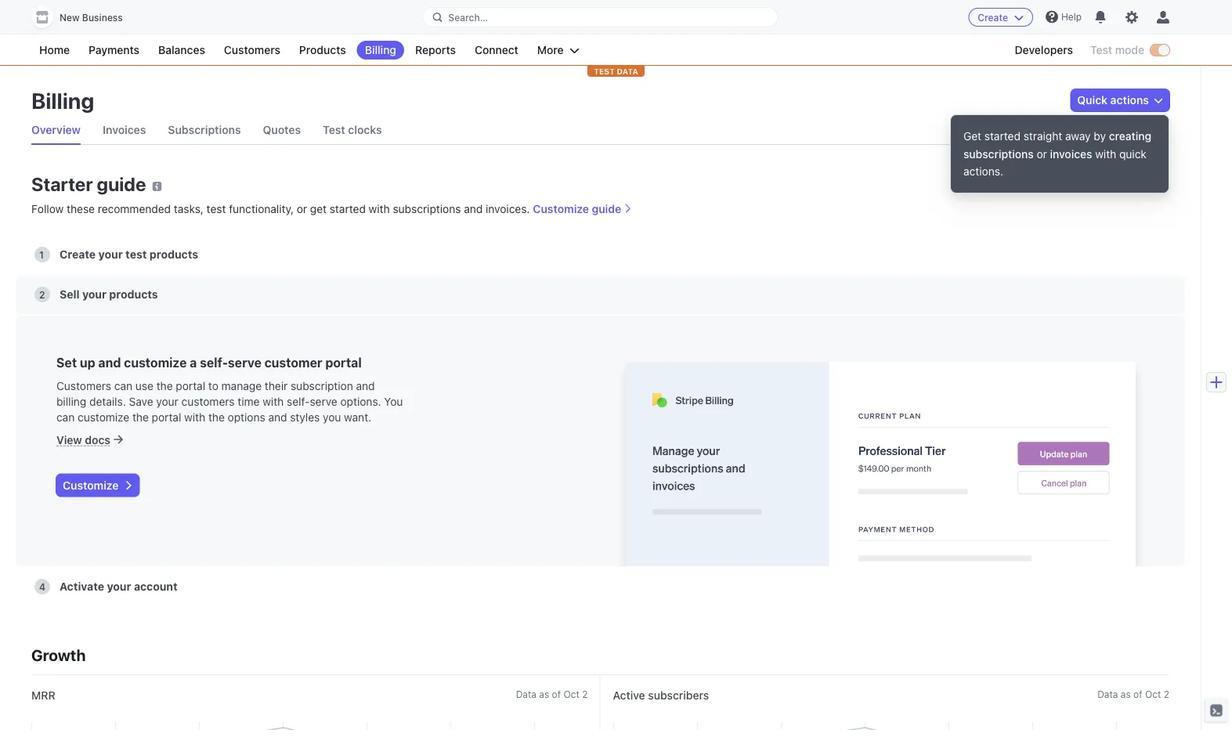 Task type: locate. For each thing, give the bounding box(es) containing it.
data as of oct 2
[[516, 689, 588, 700], [1098, 689, 1170, 700]]

products down tasks,
[[149, 248, 198, 261]]

1 horizontal spatial customize
[[533, 202, 589, 215]]

1 horizontal spatial as
[[1121, 689, 1131, 700]]

1 data as of oct 2 from the left
[[516, 689, 588, 700]]

0 horizontal spatial self-
[[200, 355, 228, 370]]

their
[[265, 380, 288, 392]]

get started straight away by
[[963, 130, 1109, 143]]

create for create
[[978, 12, 1008, 23]]

the down save
[[132, 411, 149, 424]]

1 horizontal spatial test
[[207, 202, 226, 215]]

2 of from the left
[[1134, 689, 1143, 700]]

your right sell
[[82, 288, 107, 301]]

or left get
[[297, 202, 307, 215]]

or down 'straight'
[[1037, 147, 1047, 160]]

1 horizontal spatial of
[[1134, 689, 1143, 700]]

quick actions
[[1077, 94, 1149, 107]]

test for test mode
[[1090, 43, 1112, 56]]

with down their
[[263, 395, 284, 408]]

0 horizontal spatial test
[[323, 123, 345, 136]]

quotes
[[263, 123, 301, 136]]

business
[[82, 12, 123, 23]]

0 horizontal spatial as
[[539, 689, 549, 700]]

with
[[1095, 147, 1116, 160], [369, 202, 390, 215], [263, 395, 284, 408], [184, 411, 205, 424]]

serve up 'manage'
[[228, 355, 262, 370]]

customize down view docs link
[[63, 479, 119, 491]]

2 as from the left
[[1121, 689, 1131, 700]]

serve down the subscription on the left of the page
[[310, 395, 337, 408]]

test
[[207, 202, 226, 215], [125, 248, 147, 261]]

1 horizontal spatial test
[[1090, 43, 1112, 56]]

portal left the to
[[176, 380, 205, 392]]

customers left products
[[224, 43, 280, 56]]

1 vertical spatial or
[[297, 202, 307, 215]]

test down recommended
[[125, 248, 147, 261]]

1 horizontal spatial guide
[[592, 202, 621, 215]]

sell your products
[[60, 288, 158, 301]]

data as of oct 2 for mrr
[[516, 689, 588, 700]]

0 vertical spatial can
[[114, 380, 132, 392]]

self- up styles
[[287, 395, 310, 408]]

customize inside button
[[63, 479, 119, 491]]

the right use at bottom left
[[156, 380, 173, 392]]

Search… text field
[[423, 7, 778, 27]]

0 horizontal spatial data as of oct 2
[[516, 689, 588, 700]]

data for mrr
[[516, 689, 537, 700]]

sell
[[60, 288, 80, 301]]

1 horizontal spatial or
[[1037, 147, 1047, 160]]

0 vertical spatial started
[[985, 130, 1021, 143]]

portal down save
[[152, 411, 181, 424]]

help
[[1061, 11, 1082, 22]]

search…
[[448, 12, 488, 23]]

1 horizontal spatial oct
[[1145, 689, 1161, 700]]

activate your account
[[60, 580, 178, 593]]

customize right invoices.
[[533, 202, 589, 215]]

0 horizontal spatial of
[[552, 689, 561, 700]]

2 vertical spatial portal
[[152, 411, 181, 424]]

1 horizontal spatial data
[[1098, 689, 1118, 700]]

customize up use at bottom left
[[124, 355, 187, 370]]

your for account
[[107, 580, 131, 593]]

1 vertical spatial subscriptions
[[393, 202, 461, 215]]

1 oct from the left
[[564, 689, 580, 700]]

away
[[1065, 130, 1091, 143]]

1 horizontal spatial create
[[978, 12, 1008, 23]]

1 vertical spatial customize
[[78, 411, 129, 424]]

can down billing
[[56, 411, 75, 424]]

customers for customers
[[224, 43, 280, 56]]

new business
[[60, 12, 123, 23]]

view
[[56, 434, 82, 446]]

create for create your test products
[[60, 248, 96, 261]]

1 vertical spatial customize
[[63, 479, 119, 491]]

as for mrr
[[539, 689, 549, 700]]

you
[[323, 411, 341, 424]]

customers inside customers can use the portal to manage their subscription and billing details. save your customers time with self-serve options. you can customize the portal with the options and styles you want.
[[56, 380, 111, 392]]

mode
[[1115, 43, 1144, 56]]

or
[[1037, 147, 1047, 160], [297, 202, 307, 215]]

oct
[[564, 689, 580, 700], [1145, 689, 1161, 700]]

1 horizontal spatial the
[[156, 380, 173, 392]]

view docs
[[56, 434, 110, 446]]

you
[[384, 395, 403, 408]]

4
[[39, 581, 45, 592]]

can
[[114, 380, 132, 392], [56, 411, 75, 424]]

customize button
[[56, 474, 139, 496]]

as
[[539, 689, 549, 700], [1121, 689, 1131, 700]]

0 horizontal spatial data
[[516, 689, 537, 700]]

0 vertical spatial customize
[[533, 202, 589, 215]]

manage
[[221, 380, 262, 392]]

2 data from the left
[[1098, 689, 1118, 700]]

serve
[[228, 355, 262, 370], [310, 395, 337, 408]]

2 oct from the left
[[1145, 689, 1161, 700]]

1 horizontal spatial billing
[[365, 43, 396, 56]]

reports
[[415, 43, 456, 56]]

and
[[464, 202, 483, 215], [98, 355, 121, 370], [356, 380, 375, 392], [268, 411, 287, 424]]

started
[[985, 130, 1021, 143], [330, 202, 366, 215]]

create
[[978, 12, 1008, 23], [60, 248, 96, 261]]

test mode
[[1090, 43, 1144, 56]]

quick
[[1077, 94, 1108, 107]]

0 horizontal spatial guide
[[97, 173, 146, 195]]

0 vertical spatial guide
[[97, 173, 146, 195]]

1 vertical spatial portal
[[176, 380, 205, 392]]

customize down details.
[[78, 411, 129, 424]]

home
[[39, 43, 70, 56]]

data
[[617, 67, 638, 76]]

create right 1 on the top
[[60, 248, 96, 261]]

test left the clocks
[[323, 123, 345, 136]]

portal up the subscription on the left of the page
[[325, 355, 362, 370]]

2
[[39, 289, 45, 300], [582, 689, 588, 700], [1164, 689, 1170, 700]]

0 vertical spatial customers
[[224, 43, 280, 56]]

1 vertical spatial started
[[330, 202, 366, 215]]

invoices.
[[486, 202, 530, 215]]

active
[[613, 689, 645, 702]]

and up options.
[[356, 380, 375, 392]]

starter guide
[[31, 173, 146, 195]]

0 horizontal spatial or
[[297, 202, 307, 215]]

0 vertical spatial test
[[1090, 43, 1112, 56]]

1 vertical spatial guide
[[592, 202, 621, 215]]

set
[[56, 355, 77, 370]]

2 for mrr
[[582, 689, 588, 700]]

1 vertical spatial test
[[125, 248, 147, 261]]

test right tasks,
[[207, 202, 226, 215]]

your inside customers can use the portal to manage their subscription and billing details. save your customers time with self-serve options. you can customize the portal with the options and styles you want.
[[156, 395, 179, 408]]

create up developers link
[[978, 12, 1008, 23]]

tab list
[[31, 116, 1170, 145]]

subscriptions link
[[168, 116, 241, 144]]

1 vertical spatial serve
[[310, 395, 337, 408]]

use
[[135, 380, 153, 392]]

0 vertical spatial subscriptions
[[963, 147, 1034, 160]]

data as of oct 2 for active subscribers
[[1098, 689, 1170, 700]]

0 horizontal spatial customize
[[63, 479, 119, 491]]

customers up billing
[[56, 380, 111, 392]]

and left invoices.
[[464, 202, 483, 215]]

1 vertical spatial products
[[109, 288, 158, 301]]

self- right a
[[200, 355, 228, 370]]

customize guide link
[[533, 202, 632, 215]]

0 horizontal spatial create
[[60, 248, 96, 261]]

your left account at the left bottom of page
[[107, 580, 131, 593]]

0 vertical spatial or
[[1037, 147, 1047, 160]]

create inside "button"
[[978, 12, 1008, 23]]

1 horizontal spatial subscriptions
[[963, 147, 1034, 160]]

1 horizontal spatial data as of oct 2
[[1098, 689, 1170, 700]]

your right save
[[156, 395, 179, 408]]

docs
[[85, 434, 110, 446]]

1 horizontal spatial customers
[[224, 43, 280, 56]]

connect link
[[467, 41, 526, 60]]

billing left reports
[[365, 43, 396, 56]]

clocks
[[348, 123, 382, 136]]

starter
[[31, 173, 93, 195]]

1 vertical spatial customers
[[56, 380, 111, 392]]

customers
[[181, 395, 235, 408]]

your for test
[[98, 248, 123, 261]]

0 horizontal spatial can
[[56, 411, 75, 424]]

0 vertical spatial products
[[149, 248, 198, 261]]

test data
[[594, 67, 638, 76]]

data
[[516, 689, 537, 700], [1098, 689, 1118, 700]]

products
[[149, 248, 198, 261], [109, 288, 158, 301]]

1 data from the left
[[516, 689, 537, 700]]

2 data as of oct 2 from the left
[[1098, 689, 1170, 700]]

reports link
[[407, 41, 464, 60]]

your for products
[[82, 288, 107, 301]]

1 vertical spatial self-
[[287, 395, 310, 408]]

1 horizontal spatial serve
[[310, 395, 337, 408]]

of
[[552, 689, 561, 700], [1134, 689, 1143, 700]]

1 vertical spatial billing
[[31, 87, 94, 113]]

can left use at bottom left
[[114, 380, 132, 392]]

billing
[[56, 395, 86, 408]]

the
[[156, 380, 173, 392], [132, 411, 149, 424], [208, 411, 225, 424]]

guide
[[97, 173, 146, 195], [592, 202, 621, 215]]

save
[[129, 395, 153, 408]]

1 as from the left
[[539, 689, 549, 700]]

2 horizontal spatial 2
[[1164, 689, 1170, 700]]

with down by
[[1095, 147, 1116, 160]]

billing up overview at the left top of the page
[[31, 87, 94, 113]]

overview
[[31, 123, 81, 136]]

0 vertical spatial billing
[[365, 43, 396, 56]]

2 for active subscribers
[[1164, 689, 1170, 700]]

tasks,
[[174, 202, 204, 215]]

0 vertical spatial self-
[[200, 355, 228, 370]]

1 horizontal spatial self-
[[287, 395, 310, 408]]

subscriptions
[[168, 123, 241, 136]]

1 horizontal spatial 2
[[582, 689, 588, 700]]

0 vertical spatial create
[[978, 12, 1008, 23]]

0 horizontal spatial customers
[[56, 380, 111, 392]]

1 vertical spatial create
[[60, 248, 96, 261]]

actions.
[[963, 165, 1003, 178]]

a
[[190, 355, 197, 370]]

test left mode
[[1090, 43, 1112, 56]]

your up sell your products
[[98, 248, 123, 261]]

the down customers
[[208, 411, 225, 424]]

invoices
[[103, 123, 146, 136]]

guide for starter guide
[[97, 173, 146, 195]]

1 of from the left
[[552, 689, 561, 700]]

products down create your test products
[[109, 288, 158, 301]]

0 horizontal spatial serve
[[228, 355, 262, 370]]

with right get
[[369, 202, 390, 215]]

creating
[[1109, 130, 1152, 143]]

1 vertical spatial test
[[323, 123, 345, 136]]

0 horizontal spatial billing
[[31, 87, 94, 113]]

0 horizontal spatial oct
[[564, 689, 580, 700]]

functionality,
[[229, 202, 294, 215]]

balances link
[[150, 41, 213, 60]]

create button
[[968, 8, 1033, 27]]

get
[[310, 202, 327, 215]]

overview link
[[31, 116, 81, 144]]



Task type: describe. For each thing, give the bounding box(es) containing it.
home link
[[31, 41, 78, 60]]

view docs link
[[56, 434, 123, 446]]

customize for customize guide
[[533, 202, 589, 215]]

0 horizontal spatial the
[[132, 411, 149, 424]]

oct for active subscribers
[[1145, 689, 1161, 700]]

guide for customize guide
[[592, 202, 621, 215]]

as for active subscribers
[[1121, 689, 1131, 700]]

create your test products
[[60, 248, 198, 261]]

test clocks link
[[323, 116, 382, 144]]

with inside with quick actions.
[[1095, 147, 1116, 160]]

serve inside customers can use the portal to manage their subscription and billing details. save your customers time with self-serve options. you can customize the portal with the options and styles you want.
[[310, 395, 337, 408]]

by
[[1094, 130, 1106, 143]]

these
[[67, 202, 95, 215]]

test
[[594, 67, 615, 76]]

developers
[[1015, 43, 1073, 56]]

2 horizontal spatial the
[[208, 411, 225, 424]]

0 vertical spatial serve
[[228, 355, 262, 370]]

styles
[[290, 411, 320, 424]]

quotes link
[[263, 116, 301, 144]]

of for active subscribers
[[1134, 689, 1143, 700]]

options.
[[340, 395, 381, 408]]

billing inside billing link
[[365, 43, 396, 56]]

products link
[[291, 41, 354, 60]]

customize for customize
[[63, 479, 119, 491]]

test for test clocks
[[323, 123, 345, 136]]

quick actions button
[[1071, 89, 1170, 111]]

set up and customize a self-serve customer portal
[[56, 355, 362, 370]]

to
[[208, 380, 218, 392]]

payments
[[89, 43, 139, 56]]

payments link
[[81, 41, 147, 60]]

customers can use the portal to manage their subscription and billing details. save your customers time with self-serve options. you can customize the portal with the options and styles you want.
[[56, 380, 403, 424]]

options
[[228, 411, 265, 424]]

with down customers
[[184, 411, 205, 424]]

of for mrr
[[552, 689, 561, 700]]

test clocks
[[323, 123, 382, 136]]

and right up
[[98, 355, 121, 370]]

recommended
[[98, 202, 171, 215]]

1 horizontal spatial can
[[114, 380, 132, 392]]

account
[[134, 580, 178, 593]]

get
[[963, 130, 982, 143]]

tab list containing overview
[[31, 116, 1170, 145]]

new business button
[[31, 6, 138, 28]]

invoices link
[[103, 116, 146, 144]]

products
[[299, 43, 346, 56]]

want.
[[344, 411, 371, 424]]

actions
[[1111, 94, 1149, 107]]

active subscribers
[[613, 689, 709, 702]]

quick
[[1119, 147, 1147, 160]]

follow
[[31, 202, 64, 215]]

subscribers
[[648, 689, 709, 702]]

0 vertical spatial test
[[207, 202, 226, 215]]

subscriptions inside creating subscriptions
[[963, 147, 1034, 160]]

growth
[[31, 645, 86, 664]]

invoices
[[1050, 147, 1092, 160]]

creating subscriptions
[[963, 130, 1152, 160]]

0 horizontal spatial subscriptions
[[393, 202, 461, 215]]

or invoices
[[1034, 147, 1092, 160]]

customize inside customers can use the portal to manage their subscription and billing details. save your customers time with self-serve options. you can customize the portal with the options and styles you want.
[[78, 411, 129, 424]]

up
[[80, 355, 95, 370]]

help button
[[1039, 4, 1088, 29]]

billing link
[[357, 41, 404, 60]]

customize guide
[[533, 202, 621, 215]]

more
[[537, 43, 564, 56]]

0 vertical spatial customize
[[124, 355, 187, 370]]

1
[[39, 249, 44, 260]]

0 horizontal spatial 2
[[39, 289, 45, 300]]

oct for mrr
[[564, 689, 580, 700]]

connect
[[475, 43, 518, 56]]

activate
[[60, 580, 104, 593]]

developers link
[[1007, 41, 1081, 60]]

customers link
[[216, 41, 288, 60]]

1 horizontal spatial started
[[985, 130, 1021, 143]]

0 vertical spatial portal
[[325, 355, 362, 370]]

self- inside customers can use the portal to manage their subscription and billing details. save your customers time with self-serve options. you can customize the portal with the options and styles you want.
[[287, 395, 310, 408]]

customers for customers can use the portal to manage their subscription and billing details. save your customers time with self-serve options. you can customize the portal with the options and styles you want.
[[56, 380, 111, 392]]

1 vertical spatial can
[[56, 411, 75, 424]]

time
[[238, 395, 260, 408]]

data for active subscribers
[[1098, 689, 1118, 700]]

mrr
[[31, 689, 55, 702]]

Search… search field
[[423, 7, 778, 27]]

details.
[[89, 395, 126, 408]]

and left styles
[[268, 411, 287, 424]]

0 horizontal spatial test
[[125, 248, 147, 261]]

follow these recommended tasks, test functionality, or get started with subscriptions and invoices.
[[31, 202, 530, 215]]

0 horizontal spatial started
[[330, 202, 366, 215]]

with quick actions.
[[963, 147, 1147, 178]]

balances
[[158, 43, 205, 56]]

subscription
[[291, 380, 353, 392]]

straight
[[1024, 130, 1062, 143]]



Task type: vqa. For each thing, say whether or not it's contained in the screenshot.
the as
yes



